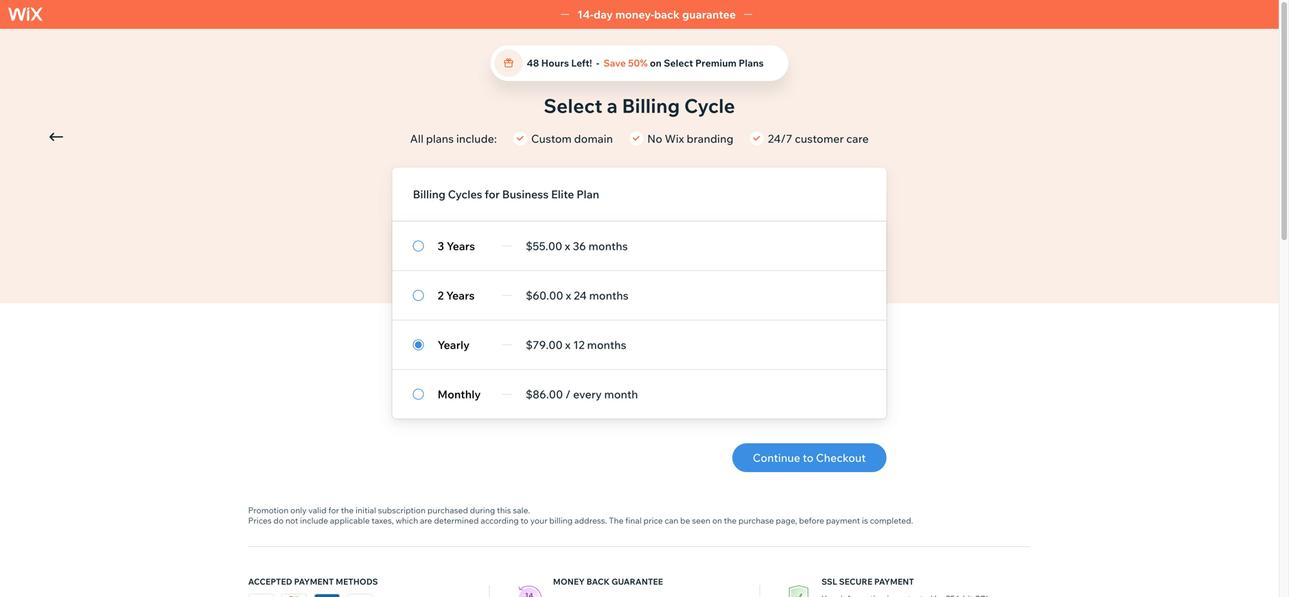Task type: locate. For each thing, give the bounding box(es) containing it.
0 vertical spatial billing
[[622, 94, 680, 118]]

months
[[589, 239, 628, 253], [589, 289, 629, 302], [587, 338, 627, 352]]

x for $79.00
[[565, 338, 571, 352]]

billing up no at top right
[[622, 94, 680, 118]]

back
[[654, 8, 680, 21]]

0 vertical spatial for
[[485, 187, 500, 201]]

on right 50%
[[650, 57, 662, 69]]

0 horizontal spatial on
[[650, 57, 662, 69]]

months right 36 at the left of page
[[589, 239, 628, 253]]

1 vertical spatial billing
[[413, 187, 446, 201]]

1 vertical spatial on
[[712, 516, 722, 526]]

1 horizontal spatial on
[[712, 516, 722, 526]]

1 vertical spatial to
[[521, 516, 529, 526]]

24
[[574, 289, 587, 302]]

the
[[341, 505, 354, 516], [724, 516, 737, 526]]

custom domain
[[531, 132, 613, 146]]

do
[[274, 516, 284, 526]]

years right the 3
[[447, 239, 475, 253]]

not
[[286, 516, 298, 526]]

1 horizontal spatial payment
[[875, 577, 914, 587]]

payment left methods on the left bottom of page
[[294, 577, 334, 587]]

14-
[[577, 8, 594, 21]]

applicable
[[330, 516, 370, 526]]

0 horizontal spatial payment
[[294, 577, 334, 587]]

x left 12
[[565, 338, 571, 352]]

select a billing cycle
[[544, 94, 735, 118]]

3
[[438, 239, 444, 253]]

accepted payment methods
[[248, 577, 378, 587]]

plans
[[426, 132, 454, 146]]

2
[[438, 289, 444, 302]]

to right continue
[[803, 451, 814, 465]]

x for $55.00
[[565, 239, 570, 253]]

1 horizontal spatial for
[[485, 187, 500, 201]]

back
[[587, 577, 610, 587]]

day
[[594, 8, 613, 21]]

months right 12
[[587, 338, 627, 352]]

1 vertical spatial for
[[328, 505, 339, 516]]

business
[[502, 187, 549, 201]]

methods
[[336, 577, 378, 587]]

every
[[573, 388, 602, 401]]

continue
[[753, 451, 801, 465]]

$86.00 / every month
[[526, 388, 638, 401]]

1 horizontal spatial to
[[803, 451, 814, 465]]

48 hours left! - save 50% on select premium plans
[[527, 57, 764, 69]]

the left purchase
[[724, 516, 737, 526]]

0 horizontal spatial the
[[341, 505, 354, 516]]

cycles
[[448, 187, 482, 201]]

only
[[290, 505, 307, 516]]

on inside the promotion only valid for the initial subscription purchased during this sale. prices do not include applicable taxes, which are determined according to your billing address. the final price can be seen on the purchase page, before payment is completed.
[[712, 516, 722, 526]]

can
[[665, 516, 679, 526]]

0 horizontal spatial for
[[328, 505, 339, 516]]

$60.00
[[526, 289, 563, 302]]

$55.00 x 36 months
[[526, 239, 628, 253]]

0 horizontal spatial select
[[544, 94, 603, 118]]

0 vertical spatial on
[[650, 57, 662, 69]]

is
[[862, 516, 868, 526]]

on
[[650, 57, 662, 69], [712, 516, 722, 526]]

0 vertical spatial to
[[803, 451, 814, 465]]

years right 2
[[446, 289, 475, 302]]

months for $55.00 x 36 months
[[589, 239, 628, 253]]

price
[[644, 516, 663, 526]]

0 vertical spatial years
[[447, 239, 475, 253]]

premium
[[695, 57, 737, 69]]

2 payment from the left
[[875, 577, 914, 587]]

for right cycles at left top
[[485, 187, 500, 201]]

money back guarantee
[[553, 577, 663, 587]]

2 vertical spatial months
[[587, 338, 627, 352]]

wix
[[665, 132, 684, 146]]

0 horizontal spatial to
[[521, 516, 529, 526]]

1 vertical spatial x
[[566, 289, 571, 302]]

payment
[[294, 577, 334, 587], [875, 577, 914, 587]]

continue to checkout button
[[732, 444, 887, 472]]

x left 24
[[566, 289, 571, 302]]

select up the "custom domain"
[[544, 94, 603, 118]]

customer
[[795, 132, 844, 146]]

determined
[[434, 516, 479, 526]]

1 vertical spatial years
[[446, 289, 475, 302]]

for
[[485, 187, 500, 201], [328, 505, 339, 516]]

1 vertical spatial months
[[589, 289, 629, 302]]

0 vertical spatial months
[[589, 239, 628, 253]]

checkout
[[816, 451, 866, 465]]

x left 36 at the left of page
[[565, 239, 570, 253]]

taxes,
[[372, 516, 394, 526]]

accepted
[[248, 577, 292, 587]]

promotion only valid for the initial subscription purchased during this sale. prices do not include applicable taxes, which are determined according to your billing address. the final price can be seen on the purchase page, before payment is completed.
[[248, 505, 913, 526]]

save
[[604, 57, 626, 69]]

select left premium
[[664, 57, 693, 69]]

which
[[396, 516, 418, 526]]

cycle
[[684, 94, 735, 118]]

billing left cycles at left top
[[413, 187, 446, 201]]

left!
[[571, 57, 592, 69]]

years
[[447, 239, 475, 253], [446, 289, 475, 302]]

continue to checkout
[[753, 451, 866, 465]]

to left your
[[521, 516, 529, 526]]

2 vertical spatial x
[[565, 338, 571, 352]]

for right valid
[[328, 505, 339, 516]]

x
[[565, 239, 570, 253], [566, 289, 571, 302], [565, 338, 571, 352]]

months right 24
[[589, 289, 629, 302]]

the left initial
[[341, 505, 354, 516]]

2 years
[[438, 289, 475, 302]]

ssl secure payment
[[822, 577, 914, 587]]

payment right secure
[[875, 577, 914, 587]]

0 vertical spatial x
[[565, 239, 570, 253]]

select
[[664, 57, 693, 69], [544, 94, 603, 118]]

for inside the promotion only valid for the initial subscription purchased during this sale. prices do not include applicable taxes, which are determined according to your billing address. the final price can be seen on the purchase page, before payment is completed.
[[328, 505, 339, 516]]

1 horizontal spatial select
[[664, 57, 693, 69]]

include:
[[456, 132, 497, 146]]

$55.00
[[526, 239, 562, 253]]

on right seen
[[712, 516, 722, 526]]

initial
[[356, 505, 376, 516]]



Task type: describe. For each thing, give the bounding box(es) containing it.
monthly
[[438, 388, 481, 401]]

12
[[573, 338, 585, 352]]

no
[[647, 132, 663, 146]]

a
[[607, 94, 618, 118]]

48
[[527, 57, 539, 69]]

plans
[[739, 57, 764, 69]]

1 horizontal spatial billing
[[622, 94, 680, 118]]

month
[[604, 388, 638, 401]]

purchased
[[428, 505, 468, 516]]

elite
[[551, 187, 574, 201]]

24/7
[[768, 132, 793, 146]]

years for 2 years
[[446, 289, 475, 302]]

0 vertical spatial select
[[664, 57, 693, 69]]

$79.00 x 12 months
[[526, 338, 627, 352]]

valid
[[309, 505, 327, 516]]

this
[[497, 505, 511, 516]]

years for 3 years
[[447, 239, 475, 253]]

custom
[[531, 132, 572, 146]]

money-
[[616, 8, 654, 21]]

months for $60.00 x 24 months
[[589, 289, 629, 302]]

your
[[530, 516, 548, 526]]

money
[[553, 577, 585, 587]]

14-day money-back guarantee
[[577, 8, 736, 21]]

address.
[[575, 516, 607, 526]]

purchase
[[739, 516, 774, 526]]

$60.00 x 24 months
[[526, 289, 629, 302]]

care
[[847, 132, 869, 146]]

1 horizontal spatial the
[[724, 516, 737, 526]]

according
[[481, 516, 519, 526]]

ssl
[[822, 577, 837, 587]]

billing
[[549, 516, 573, 526]]

3 years
[[438, 239, 475, 253]]

$86.00
[[526, 388, 563, 401]]

completed.
[[870, 516, 913, 526]]

final
[[626, 516, 642, 526]]

payment
[[826, 516, 860, 526]]

-
[[596, 57, 599, 69]]

$79.00
[[526, 338, 563, 352]]

guarantee
[[682, 8, 736, 21]]

are
[[420, 516, 432, 526]]

24/7 customer care
[[768, 132, 869, 146]]

/
[[566, 388, 571, 401]]

branding
[[687, 132, 734, 146]]

page,
[[776, 516, 797, 526]]

all
[[410, 132, 424, 146]]

no wix branding
[[647, 132, 734, 146]]

sale.
[[513, 505, 530, 516]]

36
[[573, 239, 586, 253]]

before
[[799, 516, 824, 526]]

during
[[470, 505, 495, 516]]

subscription
[[378, 505, 426, 516]]

the
[[609, 516, 624, 526]]

promotion
[[248, 505, 289, 516]]

include
[[300, 516, 328, 526]]

guarantee
[[612, 577, 663, 587]]

months for $79.00 x 12 months
[[587, 338, 627, 352]]

billing cycles for business elite plan
[[413, 187, 599, 201]]

1 payment from the left
[[294, 577, 334, 587]]

be
[[680, 516, 690, 526]]

prices
[[248, 516, 272, 526]]

1 vertical spatial select
[[544, 94, 603, 118]]

plan
[[577, 187, 599, 201]]

seen
[[692, 516, 711, 526]]

0 horizontal spatial billing
[[413, 187, 446, 201]]

yearly
[[438, 338, 470, 352]]

to inside the promotion only valid for the initial subscription purchased during this sale. prices do not include applicable taxes, which are determined according to your billing address. the final price can be seen on the purchase page, before payment is completed.
[[521, 516, 529, 526]]

secure
[[839, 577, 873, 587]]

all plans include:
[[410, 132, 497, 146]]

to inside button
[[803, 451, 814, 465]]

50%
[[628, 57, 648, 69]]

x for $60.00
[[566, 289, 571, 302]]

domain
[[574, 132, 613, 146]]

hours
[[541, 57, 569, 69]]



Task type: vqa. For each thing, say whether or not it's contained in the screenshot.
the & related to fulfillment
no



